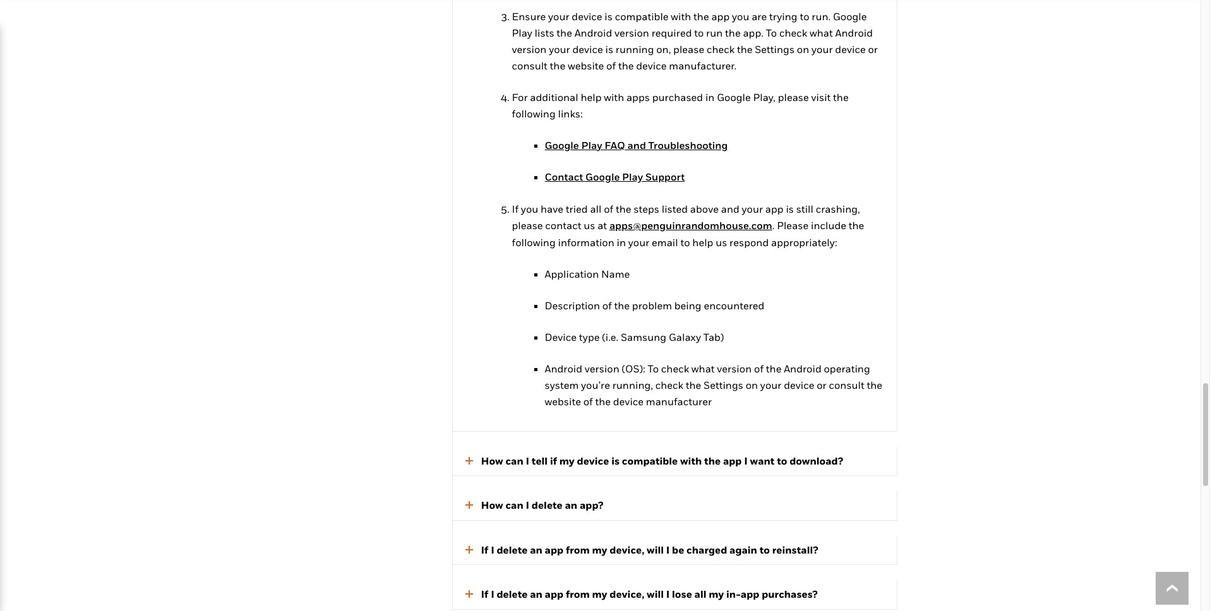 Task type: locate. For each thing, give the bounding box(es) containing it.
0 vertical spatial us
[[584, 219, 595, 232]]

1 horizontal spatial what
[[810, 26, 833, 39]]

play down ensure
[[512, 26, 532, 39]]

0 vertical spatial on
[[797, 43, 809, 55]]

from for be
[[566, 544, 590, 556]]

0 vertical spatial settings
[[755, 43, 795, 55]]

1 vertical spatial and
[[721, 203, 739, 215]]

of inside if you have tried all of the steps listed above and your app is still crashing, please contact us at
[[604, 203, 613, 215]]

1 following from the top
[[512, 107, 556, 120]]

for additional help with apps purchased in google play, please visit the following links:
[[512, 91, 849, 120]]

following down the for
[[512, 107, 556, 120]]

1 vertical spatial all
[[694, 588, 706, 601]]

google play faq and troubleshooting link
[[545, 139, 728, 151]]

0 vertical spatial website
[[568, 59, 604, 72]]

consult down operating
[[829, 379, 864, 391]]

to down apps@penguinrandomhouse.com
[[680, 236, 690, 249]]

following inside . please include the following information in your email to help us respond appropriately:
[[512, 236, 556, 249]]

again
[[729, 544, 757, 556]]

version up you're on the bottom of page
[[585, 362, 619, 375]]

will for lose
[[647, 588, 664, 601]]

running
[[616, 43, 654, 55]]

if inside if you have tried all of the steps listed above and your app is still crashing, please contact us at
[[512, 203, 519, 215]]

0 horizontal spatial play
[[512, 26, 532, 39]]

1 vertical spatial us
[[716, 236, 727, 249]]

1 can from the top
[[505, 454, 523, 467]]

0 vertical spatial can
[[505, 454, 523, 467]]

0 vertical spatial all
[[590, 203, 601, 215]]

1 horizontal spatial settings
[[755, 43, 795, 55]]

2 how from the top
[[481, 499, 503, 512]]

tried
[[566, 203, 588, 215]]

how for how can i tell if my device is compatible with the app i want to download?
[[481, 454, 503, 467]]

2 vertical spatial an
[[530, 588, 542, 601]]

0 vertical spatial you
[[732, 10, 749, 23]]

0 horizontal spatial to
[[648, 362, 659, 375]]

help inside . please include the following information in your email to help us respond appropriately:
[[692, 236, 713, 249]]

google inside ensure your device is compatible with the app you are trying to run. google play lists the android version required to run the app. to check what android version your device is running on, please check the settings on your device or consult the website of the device manufacturer.
[[833, 10, 867, 23]]

1 vertical spatial or
[[817, 379, 826, 391]]

android
[[574, 26, 612, 39], [835, 26, 873, 39], [545, 362, 582, 375], [784, 362, 821, 375]]

help up links:
[[581, 91, 602, 103]]

with up required
[[671, 10, 691, 23]]

play inside ensure your device is compatible with the app you are trying to run. google play lists the android version required to run the app. to check what android version your device is running on, please check the settings on your device or consult the website of the device manufacturer.
[[512, 26, 532, 39]]

0 vertical spatial what
[[810, 26, 833, 39]]

device,
[[610, 544, 644, 556], [610, 588, 644, 601]]

compatible up "how can i delete an app?" link
[[622, 454, 678, 467]]

1 vertical spatial to
[[648, 362, 659, 375]]

your inside . please include the following information in your email to help us respond appropriately:
[[628, 236, 649, 249]]

1 horizontal spatial help
[[692, 236, 713, 249]]

visit
[[811, 91, 831, 103]]

1 vertical spatial how
[[481, 499, 503, 512]]

0 horizontal spatial all
[[590, 203, 601, 215]]

website down system
[[545, 395, 581, 408]]

or inside android version (os): to check what version of the android operating system you're running, check the settings on your device or consult the website of the device manufacturer
[[817, 379, 826, 391]]

1 horizontal spatial or
[[868, 43, 878, 55]]

with left apps
[[604, 91, 624, 103]]

0 horizontal spatial settings
[[704, 379, 743, 391]]

if
[[512, 203, 519, 215], [481, 544, 488, 556], [481, 588, 488, 601]]

compatible
[[615, 10, 669, 23], [622, 454, 678, 467]]

1 how from the top
[[481, 454, 503, 467]]

play left the faq
[[581, 139, 602, 151]]

how can i tell if my device is compatible with the app i want to download? link
[[453, 453, 884, 469]]

website
[[568, 59, 604, 72], [545, 395, 581, 408]]

you
[[732, 10, 749, 23], [521, 203, 538, 215]]

0 horizontal spatial help
[[581, 91, 602, 103]]

contact
[[545, 171, 583, 183]]

and right the faq
[[627, 139, 646, 151]]

still
[[796, 203, 813, 215]]

1 vertical spatial with
[[604, 91, 624, 103]]

us inside if you have tried all of the steps listed above and your app is still crashing, please contact us at
[[584, 219, 595, 232]]

1 horizontal spatial on
[[797, 43, 809, 55]]

1 vertical spatial help
[[692, 236, 713, 249]]

1 vertical spatial in
[[617, 236, 626, 249]]

run
[[706, 26, 723, 39]]

consult up the for
[[512, 59, 547, 72]]

0 vertical spatial compatible
[[615, 10, 669, 23]]

on,
[[656, 43, 671, 55]]

to
[[766, 26, 777, 39], [648, 362, 659, 375]]

1 vertical spatial settings
[[704, 379, 743, 391]]

0 vertical spatial following
[[512, 107, 556, 120]]

2 following from the top
[[512, 236, 556, 249]]

0 horizontal spatial consult
[[512, 59, 547, 72]]

2 vertical spatial please
[[512, 219, 543, 232]]

1 horizontal spatial in
[[705, 91, 715, 103]]

application
[[545, 267, 599, 280]]

2 device, from the top
[[610, 588, 644, 601]]

following inside for additional help with apps purchased in google play, please visit the following links:
[[512, 107, 556, 120]]

1 horizontal spatial play
[[581, 139, 602, 151]]

if
[[550, 454, 557, 467]]

to inside ensure your device is compatible with the app you are trying to run. google play lists the android version required to run the app. to check what android version your device is running on, please check the settings on your device or consult the website of the device manufacturer.
[[766, 26, 777, 39]]

will left lose
[[647, 588, 664, 601]]

device, up if i delete an app from my device, will i lose all my in-app purchases?
[[610, 544, 644, 556]]

0 vertical spatial from
[[566, 544, 590, 556]]

0 horizontal spatial in
[[617, 236, 626, 249]]

1 vertical spatial on
[[746, 379, 758, 391]]

website inside android version (os): to check what version of the android operating system you're running, check the settings on your device or consult the website of the device manufacturer
[[545, 395, 581, 408]]

0 vertical spatial device,
[[610, 544, 644, 556]]

delete
[[532, 499, 563, 512], [497, 544, 528, 556], [497, 588, 528, 601]]

version down 'tab)' at the right bottom of page
[[717, 362, 752, 375]]

1 vertical spatial what
[[691, 362, 715, 375]]

are
[[752, 10, 767, 23]]

you inside if you have tried all of the steps listed above and your app is still crashing, please contact us at
[[521, 203, 538, 215]]

0 vertical spatial or
[[868, 43, 878, 55]]

will inside the if i delete an app from my device, will i lose all my in-app purchases? link
[[647, 588, 664, 601]]

1 horizontal spatial to
[[766, 26, 777, 39]]

in inside for additional help with apps purchased in google play, please visit the following links:
[[705, 91, 715, 103]]

to right the "(os):"
[[648, 362, 659, 375]]

lists
[[535, 26, 554, 39]]

device, for lose
[[610, 588, 644, 601]]

version
[[614, 26, 649, 39], [512, 43, 547, 55], [585, 362, 619, 375], [717, 362, 752, 375]]

what down run.
[[810, 26, 833, 39]]

0 horizontal spatial please
[[512, 219, 543, 232]]

please
[[777, 219, 809, 232]]

settings
[[755, 43, 795, 55], [704, 379, 743, 391]]

1 from from the top
[[566, 544, 590, 556]]

please left visit
[[778, 91, 809, 103]]

what down 'tab)' at the right bottom of page
[[691, 362, 715, 375]]

1 horizontal spatial and
[[721, 203, 739, 215]]

how can i delete an app? link
[[453, 498, 884, 514]]

being
[[674, 299, 701, 312]]

1 vertical spatial an
[[530, 544, 542, 556]]

0 horizontal spatial on
[[746, 379, 758, 391]]

settings down app.
[[755, 43, 795, 55]]

if for if i delete an app from my device, will i be charged again to reinstall?
[[481, 544, 488, 556]]

0 vertical spatial if
[[512, 203, 519, 215]]

what inside android version (os): to check what version of the android operating system you're running, check the settings on your device or consult the website of the device manufacturer
[[691, 362, 715, 375]]

1 horizontal spatial us
[[716, 236, 727, 249]]

to right app.
[[766, 26, 777, 39]]

0 vertical spatial with
[[671, 10, 691, 23]]

if for if i delete an app from my device, will i lose all my in-app purchases?
[[481, 588, 488, 601]]

how inside "how can i delete an app?" link
[[481, 499, 503, 512]]

with up "how can i delete an app?" link
[[680, 454, 702, 467]]

from
[[566, 544, 590, 556], [566, 588, 590, 601]]

check
[[779, 26, 807, 39], [707, 43, 735, 55], [661, 362, 689, 375], [655, 379, 683, 391]]

2 vertical spatial delete
[[497, 588, 528, 601]]

consult
[[512, 59, 547, 72], [829, 379, 864, 391]]

and right the above
[[721, 203, 739, 215]]

play
[[512, 26, 532, 39], [581, 139, 602, 151], [622, 171, 643, 183]]

help down apps@penguinrandomhouse.com link at the top right of page
[[692, 236, 713, 249]]

information
[[558, 236, 614, 249]]

following down contact
[[512, 236, 556, 249]]

and
[[627, 139, 646, 151], [721, 203, 739, 215]]

2 vertical spatial play
[[622, 171, 643, 183]]

1 vertical spatial website
[[545, 395, 581, 408]]

please inside for additional help with apps purchased in google play, please visit the following links:
[[778, 91, 809, 103]]

email
[[652, 236, 678, 249]]

google down the faq
[[586, 171, 620, 183]]

app
[[711, 10, 730, 23], [765, 203, 784, 215], [723, 454, 742, 467], [545, 544, 563, 556], [545, 588, 563, 601], [741, 588, 759, 601]]

charged
[[687, 544, 727, 556]]

1 vertical spatial compatible
[[622, 454, 678, 467]]

0 vertical spatial play
[[512, 26, 532, 39]]

1 vertical spatial you
[[521, 203, 538, 215]]

1 vertical spatial from
[[566, 588, 590, 601]]

please down have
[[512, 219, 543, 232]]

. please include the following information in your email to help us respond appropriately:
[[512, 219, 864, 249]]

1 vertical spatial please
[[778, 91, 809, 103]]

help inside for additional help with apps purchased in google play, please visit the following links:
[[581, 91, 602, 103]]

1 vertical spatial will
[[647, 588, 664, 601]]

of
[[606, 59, 616, 72], [604, 203, 613, 215], [602, 299, 612, 312], [754, 362, 764, 375], [583, 395, 593, 408]]

1 horizontal spatial please
[[673, 43, 704, 55]]

2 from from the top
[[566, 588, 590, 601]]

website up additional
[[568, 59, 604, 72]]

1 will from the top
[[647, 544, 664, 556]]

tell
[[532, 454, 548, 467]]

0 vertical spatial how
[[481, 454, 503, 467]]

settings inside ensure your device is compatible with the app you are trying to run. google play lists the android version required to run the app. to check what android version your device is running on, please check the settings on your device or consult the website of the device manufacturer.
[[755, 43, 795, 55]]

1 horizontal spatial all
[[694, 588, 706, 601]]

us left respond
[[716, 236, 727, 249]]

if you have tried all of the steps listed above and your app is still crashing, please contact us at
[[512, 203, 860, 232]]

if for if you have tried all of the steps listed above and your app is still crashing, please contact us at
[[512, 203, 519, 215]]

1 vertical spatial if
[[481, 544, 488, 556]]

appropriately:
[[771, 236, 837, 249]]

description
[[545, 299, 600, 312]]

0 horizontal spatial or
[[817, 379, 826, 391]]

can for tell
[[505, 454, 523, 467]]

what
[[810, 26, 833, 39], [691, 362, 715, 375]]

on
[[797, 43, 809, 55], [746, 379, 758, 391]]

google left play,
[[717, 91, 751, 103]]

please up manufacturer.
[[673, 43, 704, 55]]

to
[[800, 10, 809, 23], [694, 26, 704, 39], [680, 236, 690, 249], [777, 454, 787, 467], [760, 544, 770, 556]]

1 device, from the top
[[610, 544, 644, 556]]

my
[[559, 454, 575, 467], [592, 544, 607, 556], [592, 588, 607, 601], [709, 588, 724, 601]]

delete for if i delete an app from my device, will i lose all my in-app purchases?
[[497, 588, 528, 601]]

1 vertical spatial following
[[512, 236, 556, 249]]

all right lose
[[694, 588, 706, 601]]

will left be
[[647, 544, 664, 556]]

in inside . please include the following information in your email to help us respond appropriately:
[[617, 236, 626, 249]]

device, for be
[[610, 544, 644, 556]]

you left 'are'
[[732, 10, 749, 23]]

version down lists
[[512, 43, 547, 55]]

settings up manufacturer
[[704, 379, 743, 391]]

2 will from the top
[[647, 588, 664, 601]]

apps@penguinrandomhouse.com
[[609, 219, 772, 232]]

an
[[565, 499, 577, 512], [530, 544, 542, 556], [530, 588, 542, 601]]

or inside ensure your device is compatible with the app you are trying to run. google play lists the android version required to run the app. to check what android version your device is running on, please check the settings on your device or consult the website of the device manufacturer.
[[868, 43, 878, 55]]

0 vertical spatial in
[[705, 91, 715, 103]]

purchased
[[652, 91, 703, 103]]

will inside the if i delete an app from my device, will i be charged again to reinstall? link
[[647, 544, 664, 556]]

0 vertical spatial and
[[627, 139, 646, 151]]

i
[[526, 454, 529, 467], [744, 454, 748, 467], [526, 499, 529, 512], [491, 544, 494, 556], [666, 544, 670, 556], [491, 588, 494, 601], [666, 588, 670, 601]]

google right run.
[[833, 10, 867, 23]]

1 vertical spatial device,
[[610, 588, 644, 601]]

compatible up running
[[615, 10, 669, 23]]

device, down the if i delete an app from my device, will i be charged again to reinstall?
[[610, 588, 644, 601]]

or
[[868, 43, 878, 55], [817, 379, 826, 391]]

1 horizontal spatial you
[[732, 10, 749, 23]]

0 vertical spatial to
[[766, 26, 777, 39]]

you left have
[[521, 203, 538, 215]]

1 vertical spatial delete
[[497, 544, 528, 556]]

in for your
[[617, 236, 626, 249]]

play down the google play faq and troubleshooting
[[622, 171, 643, 183]]

0 vertical spatial will
[[647, 544, 664, 556]]

1 vertical spatial consult
[[829, 379, 864, 391]]

of inside ensure your device is compatible with the app you are trying to run. google play lists the android version required to run the app. to check what android version your device is running on, please check the settings on your device or consult the website of the device manufacturer.
[[606, 59, 616, 72]]

reinstall?
[[772, 544, 818, 556]]

your inside android version (os): to check what version of the android operating system you're running, check the settings on your device or consult the website of the device manufacturer
[[760, 379, 781, 391]]

all up at at the top
[[590, 203, 601, 215]]

android version (os): to check what version of the android operating system you're running, check the settings on your device or consult the website of the device manufacturer
[[545, 362, 882, 408]]

in
[[705, 91, 715, 103], [617, 236, 626, 249]]

us left at at the top
[[584, 219, 595, 232]]

galaxy
[[669, 331, 701, 343]]

is
[[605, 10, 613, 23], [605, 43, 613, 55], [786, 203, 794, 215], [611, 454, 620, 467]]

on inside ensure your device is compatible with the app you are trying to run. google play lists the android version required to run the app. to check what android version your device is running on, please check the settings on your device or consult the website of the device manufacturer.
[[797, 43, 809, 55]]

2 can from the top
[[505, 499, 523, 512]]

1 vertical spatial can
[[505, 499, 523, 512]]

how inside how can i tell if my device is compatible with the app i want to download? link
[[481, 454, 503, 467]]

please inside if you have tried all of the steps listed above and your app is still crashing, please contact us at
[[512, 219, 543, 232]]

0 vertical spatial please
[[673, 43, 704, 55]]

0 vertical spatial an
[[565, 499, 577, 512]]

please inside ensure your device is compatible with the app you are trying to run. google play lists the android version required to run the app. to check what android version your device is running on, please check the settings on your device or consult the website of the device manufacturer.
[[673, 43, 704, 55]]

0 horizontal spatial you
[[521, 203, 538, 215]]

in up the name
[[617, 236, 626, 249]]

in right purchased
[[705, 91, 715, 103]]

0 horizontal spatial what
[[691, 362, 715, 375]]

lose
[[672, 588, 692, 601]]

2 vertical spatial if
[[481, 588, 488, 601]]

0 horizontal spatial us
[[584, 219, 595, 232]]

your
[[548, 10, 569, 23], [549, 43, 570, 55], [812, 43, 833, 55], [742, 203, 763, 215], [628, 236, 649, 249], [760, 379, 781, 391]]

0 vertical spatial help
[[581, 91, 602, 103]]

0 vertical spatial consult
[[512, 59, 547, 72]]

1 horizontal spatial consult
[[829, 379, 864, 391]]

faq
[[605, 139, 625, 151]]

an for if i delete an app from my device, will i lose all my in-app purchases?
[[530, 588, 542, 601]]

to right the want
[[777, 454, 787, 467]]

manufacturer.
[[669, 59, 736, 72]]

2 horizontal spatial please
[[778, 91, 809, 103]]



Task type: describe. For each thing, give the bounding box(es) containing it.
if i delete an app from my device, will i lose all my in-app purchases? link
[[453, 587, 884, 603]]

(i.e.
[[602, 331, 618, 343]]

google play faq and troubleshooting
[[545, 139, 728, 151]]

is inside if you have tried all of the steps listed above and your app is still crashing, please contact us at
[[786, 203, 794, 215]]

how can i delete an app?
[[481, 499, 603, 512]]

support
[[645, 171, 685, 183]]

encountered
[[704, 299, 764, 312]]

steps
[[634, 203, 659, 215]]

apps@penguinrandomhouse.com link
[[609, 219, 772, 232]]

name
[[601, 267, 630, 280]]

to inside . please include the following information in your email to help us respond appropriately:
[[680, 236, 690, 249]]

app inside ensure your device is compatible with the app you are trying to run. google play lists the android version required to run the app. to check what android version your device is running on, please check the settings on your device or consult the website of the device manufacturer.
[[711, 10, 730, 23]]

consult inside android version (os): to check what version of the android operating system you're running, check the settings on your device or consult the website of the device manufacturer
[[829, 379, 864, 391]]

ensure your device is compatible with the app you are trying to run. google play lists the android version required to run the app. to check what android version your device is running on, please check the settings on your device or consult the website of the device manufacturer.
[[512, 10, 878, 72]]

manufacturer
[[646, 395, 712, 408]]

app.
[[743, 26, 763, 39]]

compatible inside ensure your device is compatible with the app you are trying to run. google play lists the android version required to run the app. to check what android version your device is running on, please check the settings on your device or consult the website of the device manufacturer.
[[615, 10, 669, 23]]

if i delete an app from my device, will i be charged again to reinstall?
[[481, 544, 818, 556]]

to left run at the right of page
[[694, 26, 704, 39]]

you're
[[581, 379, 610, 391]]

your inside if you have tried all of the steps listed above and your app is still crashing, please contact us at
[[742, 203, 763, 215]]

trying
[[769, 10, 797, 23]]

in for google
[[705, 91, 715, 103]]

if i delete an app from my device, will i be charged again to reinstall? link
[[453, 542, 884, 558]]

tab)
[[703, 331, 724, 343]]

0 vertical spatial delete
[[532, 499, 563, 512]]

the inside for additional help with apps purchased in google play, please visit the following links:
[[833, 91, 849, 103]]

can for delete
[[505, 499, 523, 512]]

how can i tell if my device is compatible with the app i want to download?
[[481, 454, 843, 467]]

2 vertical spatial with
[[680, 454, 702, 467]]

device type (i.e. samsung galaxy tab)
[[545, 331, 724, 343]]

required
[[652, 26, 692, 39]]

app?
[[580, 499, 603, 512]]

0 horizontal spatial and
[[627, 139, 646, 151]]

be
[[672, 544, 684, 556]]

include
[[811, 219, 846, 232]]

samsung
[[621, 331, 666, 343]]

running,
[[612, 379, 653, 391]]

for
[[512, 91, 528, 103]]

will for be
[[647, 544, 664, 556]]

google inside for additional help with apps purchased in google play, please visit the following links:
[[717, 91, 751, 103]]

the inside if you have tried all of the steps listed above and your app is still crashing, please contact us at
[[616, 203, 631, 215]]

to inside android version (os): to check what version of the android operating system you're running, check the settings on your device or consult the website of the device manufacturer
[[648, 362, 659, 375]]

apps
[[626, 91, 650, 103]]

app inside if you have tried all of the steps listed above and your app is still crashing, please contact us at
[[765, 203, 784, 215]]

run.
[[812, 10, 831, 23]]

contact google play support link
[[545, 171, 685, 183]]

on inside android version (os): to check what version of the android operating system you're running, check the settings on your device or consult the website of the device manufacturer
[[746, 379, 758, 391]]

consult inside ensure your device is compatible with the app you are trying to run. google play lists the android version required to run the app. to check what android version your device is running on, please check the settings on your device or consult the website of the device manufacturer.
[[512, 59, 547, 72]]

how for how can i delete an app?
[[481, 499, 503, 512]]

download?
[[790, 454, 843, 467]]

troubleshooting
[[648, 139, 728, 151]]

website inside ensure your device is compatible with the app you are trying to run. google play lists the android version required to run the app. to check what android version your device is running on, please check the settings on your device or consult the website of the device manufacturer.
[[568, 59, 604, 72]]

crashing,
[[816, 203, 860, 215]]

the inside . please include the following information in your email to help us respond appropriately:
[[849, 219, 864, 232]]

listed
[[662, 203, 688, 215]]

operating
[[824, 362, 870, 375]]

purchases?
[[762, 588, 818, 601]]

2 horizontal spatial play
[[622, 171, 643, 183]]

additional
[[530, 91, 578, 103]]

delete for if i delete an app from my device, will i be charged again to reinstall?
[[497, 544, 528, 556]]

to right again
[[760, 544, 770, 556]]

have
[[541, 203, 563, 215]]

system
[[545, 379, 579, 391]]

if i delete an app from my device, will i lose all my in-app purchases?
[[481, 588, 818, 601]]

type
[[579, 331, 600, 343]]

description of the problem being encountered
[[545, 299, 764, 312]]

from for lose
[[566, 588, 590, 601]]

in-
[[726, 588, 741, 601]]

all inside if you have tried all of the steps listed above and your app is still crashing, please contact us at
[[590, 203, 601, 215]]

device
[[545, 331, 577, 343]]

(os):
[[622, 362, 645, 375]]

you inside ensure your device is compatible with the app you are trying to run. google play lists the android version required to run the app. to check what android version your device is running on, please check the settings on your device or consult the website of the device manufacturer.
[[732, 10, 749, 23]]

want
[[750, 454, 775, 467]]

contact google play support
[[545, 171, 685, 183]]

us inside . please include the following information in your email to help us respond appropriately:
[[716, 236, 727, 249]]

.
[[772, 219, 775, 232]]

application name
[[545, 267, 630, 280]]

what inside ensure your device is compatible with the app you are trying to run. google play lists the android version required to run the app. to check what android version your device is running on, please check the settings on your device or consult the website of the device manufacturer.
[[810, 26, 833, 39]]

1 vertical spatial play
[[581, 139, 602, 151]]

at
[[598, 219, 607, 232]]

problem
[[632, 299, 672, 312]]

settings inside android version (os): to check what version of the android operating system you're running, check the settings on your device or consult the website of the device manufacturer
[[704, 379, 743, 391]]

an for if i delete an app from my device, will i be charged again to reinstall?
[[530, 544, 542, 556]]

contact
[[545, 219, 581, 232]]

with inside for additional help with apps purchased in google play, please visit the following links:
[[604, 91, 624, 103]]

version up running
[[614, 26, 649, 39]]

google up contact
[[545, 139, 579, 151]]

ensure
[[512, 10, 546, 23]]

links:
[[558, 107, 583, 120]]

above
[[690, 203, 719, 215]]

respond
[[729, 236, 769, 249]]

to left run.
[[800, 10, 809, 23]]

play,
[[753, 91, 775, 103]]

and inside if you have tried all of the steps listed above and your app is still crashing, please contact us at
[[721, 203, 739, 215]]

with inside ensure your device is compatible with the app you are trying to run. google play lists the android version required to run the app. to check what android version your device is running on, please check the settings on your device or consult the website of the device manufacturer.
[[671, 10, 691, 23]]



Task type: vqa. For each thing, say whether or not it's contained in the screenshot.
Consult within the Ensure your device is compatible with the app you are trying to run. Google Play lists the Android version required to run the app. To check what Android version your device is running on, please check the Settings on your device or consult the website of the device manufacturer.
yes



